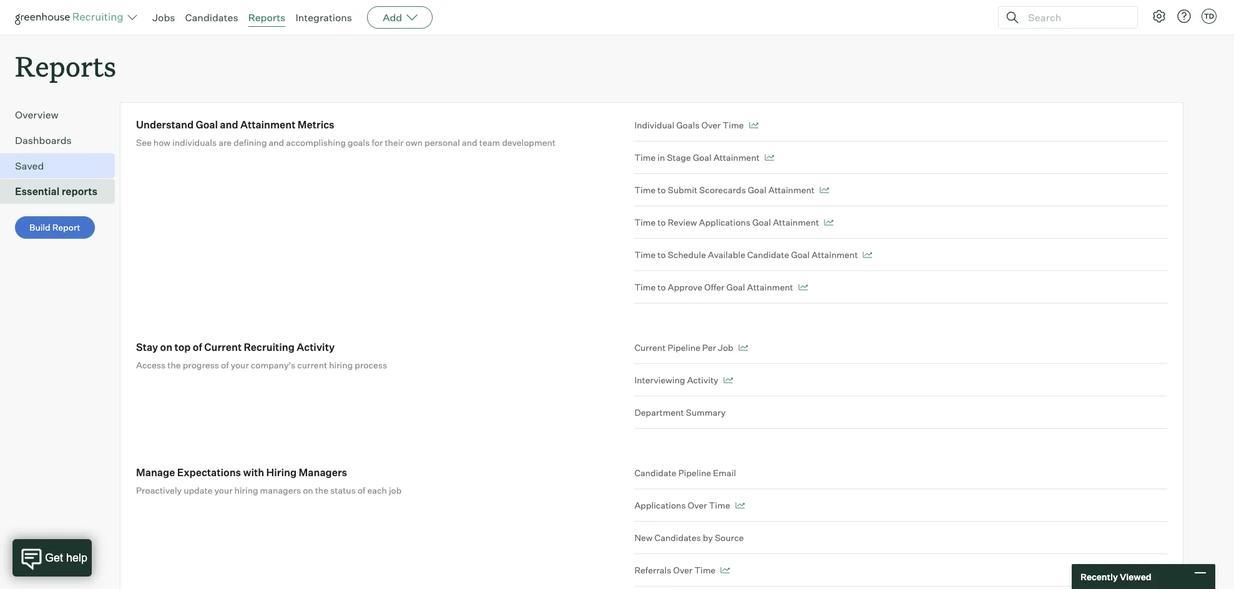Task type: vqa. For each thing, say whether or not it's contained in the screenshot.
left The Candidates
yes



Task type: locate. For each thing, give the bounding box(es) containing it.
current up progress
[[204, 342, 242, 354]]

4 to from the top
[[658, 282, 666, 293]]

icon chart image for individual goals over time
[[749, 122, 758, 129]]

overview
[[15, 109, 59, 121]]

essential reports
[[15, 186, 97, 198]]

candidate right available
[[747, 250, 789, 260]]

candidate pipeline email link
[[635, 467, 1167, 490]]

goal
[[196, 119, 218, 131], [693, 152, 712, 163], [748, 185, 767, 196], [752, 217, 771, 228], [791, 250, 810, 260], [727, 282, 745, 293]]

and right defining
[[269, 137, 284, 148]]

hiring
[[329, 360, 353, 371], [234, 486, 258, 496]]

1 vertical spatial candidate
[[635, 468, 677, 479]]

review
[[668, 217, 697, 228]]

candidate up applications over time
[[635, 468, 677, 479]]

activity up current
[[297, 342, 335, 354]]

hiring inside stay on top of current recruiting activity access the progress of your company's current hiring process
[[329, 360, 353, 371]]

icon chart image for time to submit scorecards goal attainment
[[820, 187, 829, 194]]

the down managers
[[315, 486, 328, 496]]

managers
[[299, 467, 347, 480]]

your left the 'company's'
[[231, 360, 249, 371]]

of inside manage expectations with hiring managers proactively update your hiring managers on the status of each job
[[358, 486, 365, 496]]

0 horizontal spatial current
[[204, 342, 242, 354]]

1 vertical spatial your
[[214, 486, 233, 496]]

and
[[220, 119, 238, 131], [269, 137, 284, 148], [462, 137, 477, 148]]

0 horizontal spatial and
[[220, 119, 238, 131]]

0 vertical spatial activity
[[297, 342, 335, 354]]

the down "top" at left bottom
[[168, 360, 181, 371]]

how
[[153, 137, 170, 148]]

with
[[243, 467, 264, 480]]

over right the referrals
[[673, 566, 693, 576]]

time left review
[[635, 217, 656, 228]]

time
[[723, 120, 744, 131], [635, 152, 656, 163], [635, 185, 656, 196], [635, 217, 656, 228], [635, 250, 656, 260], [635, 282, 656, 293], [709, 501, 730, 511], [695, 566, 716, 576]]

viewed
[[1120, 572, 1152, 583]]

time down by
[[695, 566, 716, 576]]

0 vertical spatial candidates
[[185, 11, 238, 24]]

1 horizontal spatial applications
[[699, 217, 750, 228]]

1 horizontal spatial on
[[303, 486, 313, 496]]

1 horizontal spatial activity
[[687, 375, 719, 386]]

on left "top" at left bottom
[[160, 342, 172, 354]]

icon chart image for time in stage goal attainment
[[765, 155, 774, 161]]

pipeline left the "email"
[[678, 468, 711, 479]]

over for applications over time
[[688, 501, 707, 511]]

and left team at the top left of page
[[462, 137, 477, 148]]

0 horizontal spatial hiring
[[234, 486, 258, 496]]

understand goal and attainment metrics see how individuals are defining and accomplishing goals for their own personal and team development
[[136, 119, 556, 148]]

over
[[702, 120, 721, 131], [688, 501, 707, 511], [673, 566, 693, 576]]

manage expectations with hiring managers proactively update your hiring managers on the status of each job
[[136, 467, 402, 496]]

offer
[[704, 282, 725, 293]]

0 vertical spatial reports
[[248, 11, 286, 24]]

referrals
[[635, 566, 671, 576]]

applications up 'new'
[[635, 501, 686, 511]]

0 vertical spatial candidate
[[747, 250, 789, 260]]

current
[[204, 342, 242, 354], [635, 343, 666, 353]]

0 vertical spatial the
[[168, 360, 181, 371]]

recruiting
[[244, 342, 295, 354]]

over for referrals over time
[[673, 566, 693, 576]]

of left each at bottom left
[[358, 486, 365, 496]]

to left review
[[658, 217, 666, 228]]

pipeline
[[668, 343, 701, 353], [678, 468, 711, 479]]

td button
[[1202, 9, 1217, 24]]

1 horizontal spatial current
[[635, 343, 666, 353]]

activity up summary
[[687, 375, 719, 386]]

0 horizontal spatial applications
[[635, 501, 686, 511]]

reports down greenhouse recruiting image
[[15, 47, 116, 84]]

current up 'interviewing'
[[635, 343, 666, 353]]

0 horizontal spatial candidate
[[635, 468, 677, 479]]

hiring down with
[[234, 486, 258, 496]]

attainment
[[240, 119, 296, 131], [714, 152, 760, 163], [768, 185, 815, 196], [773, 217, 819, 228], [812, 250, 858, 260], [747, 282, 793, 293]]

candidates left by
[[655, 533, 701, 544]]

1 vertical spatial hiring
[[234, 486, 258, 496]]

over up new candidates by source on the bottom
[[688, 501, 707, 511]]

to left the schedule
[[658, 250, 666, 260]]

time left approve
[[635, 282, 656, 293]]

report
[[52, 222, 80, 233]]

and up are
[[220, 119, 238, 131]]

0 horizontal spatial the
[[168, 360, 181, 371]]

the inside manage expectations with hiring managers proactively update your hiring managers on the status of each job
[[315, 486, 328, 496]]

individuals
[[172, 137, 217, 148]]

managers
[[260, 486, 301, 496]]

on down managers
[[303, 486, 313, 496]]

over right goals
[[702, 120, 721, 131]]

1 vertical spatial activity
[[687, 375, 719, 386]]

1 horizontal spatial of
[[221, 360, 229, 371]]

the
[[168, 360, 181, 371], [315, 486, 328, 496]]

integrations
[[296, 11, 352, 24]]

new candidates by source
[[635, 533, 744, 544]]

own
[[406, 137, 423, 148]]

icon chart image for time to schedule available candidate goal attainment
[[863, 252, 872, 259]]

applications
[[699, 217, 750, 228], [635, 501, 686, 511]]

candidates right "jobs"
[[185, 11, 238, 24]]

your inside manage expectations with hiring managers proactively update your hiring managers on the status of each job
[[214, 486, 233, 496]]

dashboards
[[15, 134, 72, 147]]

stay
[[136, 342, 158, 354]]

reports
[[62, 186, 97, 198]]

0 vertical spatial your
[[231, 360, 249, 371]]

hiring right current
[[329, 360, 353, 371]]

icon chart image for referrals over time
[[721, 568, 730, 574]]

goals
[[676, 120, 700, 131]]

job
[[718, 343, 733, 353]]

1 horizontal spatial candidates
[[655, 533, 701, 544]]

proactively
[[136, 486, 182, 496]]

2 vertical spatial of
[[358, 486, 365, 496]]

per
[[702, 343, 716, 353]]

1 vertical spatial applications
[[635, 501, 686, 511]]

1 horizontal spatial the
[[315, 486, 328, 496]]

2 vertical spatial over
[[673, 566, 693, 576]]

build
[[29, 222, 50, 233]]

0 horizontal spatial reports
[[15, 47, 116, 84]]

0 horizontal spatial on
[[160, 342, 172, 354]]

activity
[[297, 342, 335, 354], [687, 375, 719, 386]]

2 to from the top
[[658, 217, 666, 228]]

access
[[136, 360, 166, 371]]

department summary
[[635, 408, 726, 418]]

1 vertical spatial candidates
[[655, 533, 701, 544]]

overview link
[[15, 107, 110, 122]]

1 vertical spatial the
[[315, 486, 328, 496]]

2 horizontal spatial of
[[358, 486, 365, 496]]

activity inside stay on top of current recruiting activity access the progress of your company's current hiring process
[[297, 342, 335, 354]]

0 vertical spatial on
[[160, 342, 172, 354]]

understand
[[136, 119, 194, 131]]

new
[[635, 533, 653, 544]]

of right "top" at left bottom
[[193, 342, 202, 354]]

3 to from the top
[[658, 250, 666, 260]]

your down 'expectations'
[[214, 486, 233, 496]]

see
[[136, 137, 152, 148]]

1 vertical spatial on
[[303, 486, 313, 496]]

department summary link
[[635, 397, 1167, 430]]

pipeline left per
[[668, 343, 701, 353]]

time to submit scorecards goal attainment
[[635, 185, 815, 196]]

applications down time to submit scorecards goal attainment
[[699, 217, 750, 228]]

to left approve
[[658, 282, 666, 293]]

1 horizontal spatial hiring
[[329, 360, 353, 371]]

icon chart image
[[749, 122, 758, 129], [765, 155, 774, 161], [820, 187, 829, 194], [824, 220, 834, 226], [863, 252, 872, 259], [798, 285, 808, 291], [738, 345, 748, 352], [724, 378, 733, 384], [735, 503, 745, 510], [721, 568, 730, 574]]

available
[[708, 250, 745, 260]]

time down the "email"
[[709, 501, 730, 511]]

1 vertical spatial pipeline
[[678, 468, 711, 479]]

reports right candidates link
[[248, 11, 286, 24]]

dashboards link
[[15, 133, 110, 148]]

reports link
[[248, 11, 286, 24]]

time left submit
[[635, 185, 656, 196]]

0 horizontal spatial activity
[[297, 342, 335, 354]]

0 vertical spatial of
[[193, 342, 202, 354]]

of
[[193, 342, 202, 354], [221, 360, 229, 371], [358, 486, 365, 496]]

1 vertical spatial reports
[[15, 47, 116, 84]]

candidates
[[185, 11, 238, 24], [655, 533, 701, 544]]

0 vertical spatial hiring
[[329, 360, 353, 371]]

in
[[658, 152, 665, 163]]

applications over time
[[635, 501, 730, 511]]

candidate
[[747, 250, 789, 260], [635, 468, 677, 479]]

1 vertical spatial over
[[688, 501, 707, 511]]

to for submit
[[658, 185, 666, 196]]

to left submit
[[658, 185, 666, 196]]

1 to from the top
[[658, 185, 666, 196]]

0 vertical spatial pipeline
[[668, 343, 701, 353]]

of right progress
[[221, 360, 229, 371]]

essential reports link
[[15, 184, 110, 199]]



Task type: describe. For each thing, give the bounding box(es) containing it.
their
[[385, 137, 404, 148]]

stay on top of current recruiting activity access the progress of your company's current hiring process
[[136, 342, 387, 371]]

current
[[297, 360, 327, 371]]

build report button
[[15, 217, 95, 239]]

status
[[330, 486, 356, 496]]

essential
[[15, 186, 59, 198]]

current pipeline per job
[[635, 343, 733, 353]]

the inside stay on top of current recruiting activity access the progress of your company's current hiring process
[[168, 360, 181, 371]]

time to schedule available candidate goal attainment
[[635, 250, 858, 260]]

icon chart image for interviewing activity
[[724, 378, 733, 384]]

saved link
[[15, 159, 110, 174]]

saved
[[15, 160, 44, 172]]

time to review applications goal attainment
[[635, 217, 819, 228]]

process
[[355, 360, 387, 371]]

candidate pipeline email
[[635, 468, 736, 479]]

hiring
[[266, 467, 297, 480]]

greenhouse recruiting image
[[15, 10, 127, 25]]

on inside stay on top of current recruiting activity access the progress of your company's current hiring process
[[160, 342, 172, 354]]

2 horizontal spatial and
[[462, 137, 477, 148]]

build report
[[29, 222, 80, 233]]

for
[[372, 137, 383, 148]]

icon chart image for time to approve offer goal attainment
[[798, 285, 808, 291]]

pipeline for stay on top of current recruiting activity
[[668, 343, 701, 353]]

company's
[[251, 360, 295, 371]]

new candidates by source link
[[635, 523, 1167, 555]]

0 vertical spatial over
[[702, 120, 721, 131]]

job
[[389, 486, 402, 496]]

schedule
[[668, 250, 706, 260]]

interviewing
[[635, 375, 685, 386]]

interviewing activity
[[635, 375, 719, 386]]

time left in
[[635, 152, 656, 163]]

email
[[713, 468, 736, 479]]

attainment inside understand goal and attainment metrics see how individuals are defining and accomplishing goals for their own personal and team development
[[240, 119, 296, 131]]

current inside stay on top of current recruiting activity access the progress of your company's current hiring process
[[204, 342, 242, 354]]

on inside manage expectations with hiring managers proactively update your hiring managers on the status of each job
[[303, 486, 313, 496]]

are
[[219, 137, 232, 148]]

individual
[[635, 120, 674, 131]]

td button
[[1199, 6, 1219, 26]]

goal inside understand goal and attainment metrics see how individuals are defining and accomplishing goals for their own personal and team development
[[196, 119, 218, 131]]

to for schedule
[[658, 250, 666, 260]]

td
[[1204, 12, 1214, 21]]

stage
[[667, 152, 691, 163]]

1 horizontal spatial and
[[269, 137, 284, 148]]

submit
[[668, 185, 698, 196]]

1 horizontal spatial candidate
[[747, 250, 789, 260]]

Search text field
[[1025, 8, 1126, 27]]

0 vertical spatial applications
[[699, 217, 750, 228]]

your inside stay on top of current recruiting activity access the progress of your company's current hiring process
[[231, 360, 249, 371]]

development
[[502, 137, 556, 148]]

personal
[[425, 137, 460, 148]]

individual goals over time
[[635, 120, 744, 131]]

expectations
[[177, 467, 241, 480]]

metrics
[[298, 119, 334, 131]]

top
[[175, 342, 191, 354]]

source
[[715, 533, 744, 544]]

jobs
[[152, 11, 175, 24]]

scorecards
[[699, 185, 746, 196]]

integrations link
[[296, 11, 352, 24]]

jobs link
[[152, 11, 175, 24]]

1 vertical spatial of
[[221, 360, 229, 371]]

1 horizontal spatial reports
[[248, 11, 286, 24]]

add
[[383, 11, 402, 24]]

approve
[[668, 282, 703, 293]]

manage
[[136, 467, 175, 480]]

to for review
[[658, 217, 666, 228]]

time left the schedule
[[635, 250, 656, 260]]

department
[[635, 408, 684, 418]]

time in stage goal attainment
[[635, 152, 760, 163]]

progress
[[183, 360, 219, 371]]

configure image
[[1152, 9, 1167, 24]]

summary
[[686, 408, 726, 418]]

by
[[703, 533, 713, 544]]

add button
[[367, 6, 433, 29]]

update
[[184, 486, 212, 496]]

0 horizontal spatial of
[[193, 342, 202, 354]]

each
[[367, 486, 387, 496]]

defining
[[234, 137, 267, 148]]

icon chart image for current pipeline per job
[[738, 345, 748, 352]]

time to approve offer goal attainment
[[635, 282, 793, 293]]

icon chart image for applications over time
[[735, 503, 745, 510]]

team
[[479, 137, 500, 148]]

hiring inside manage expectations with hiring managers proactively update your hiring managers on the status of each job
[[234, 486, 258, 496]]

recently viewed
[[1081, 572, 1152, 583]]

icon chart image for time to review applications goal attainment
[[824, 220, 834, 226]]

goals
[[348, 137, 370, 148]]

referrals over time
[[635, 566, 716, 576]]

candidates link
[[185, 11, 238, 24]]

time right goals
[[723, 120, 744, 131]]

to for approve
[[658, 282, 666, 293]]

0 horizontal spatial candidates
[[185, 11, 238, 24]]

accomplishing
[[286, 137, 346, 148]]

pipeline for manage expectations with hiring managers
[[678, 468, 711, 479]]

recently
[[1081, 572, 1118, 583]]



